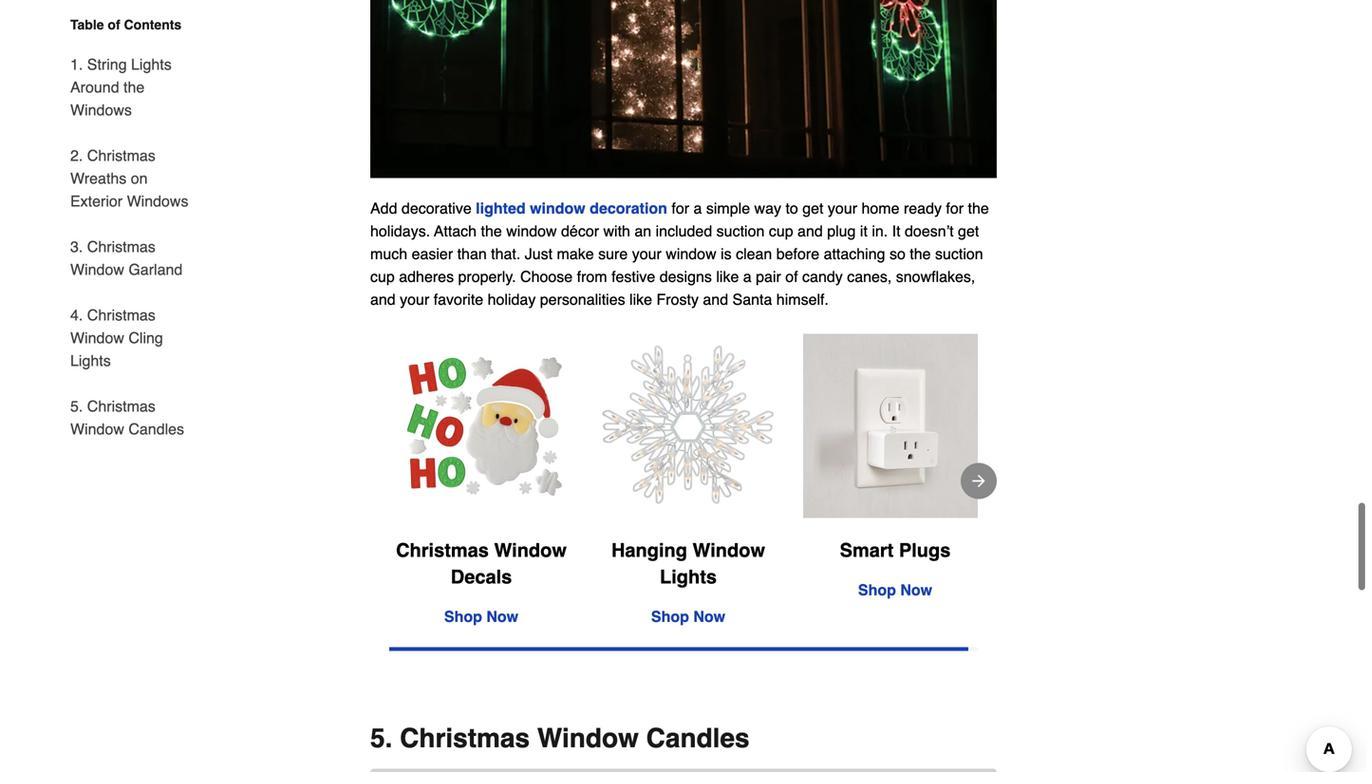 Task type: locate. For each thing, give the bounding box(es) containing it.
window
[[530, 196, 586, 213], [506, 219, 557, 236], [666, 241, 717, 259]]

0 horizontal spatial lights
[[70, 352, 111, 369]]

get right the 'doesn't'
[[958, 219, 979, 236]]

shop down hanging window lights
[[651, 604, 689, 622]]

candles
[[129, 420, 184, 438], [646, 719, 750, 750]]

santa
[[733, 287, 772, 304]]

get right to on the top of page
[[803, 196, 824, 213]]

4. christmas window cling lights link
[[70, 293, 198, 384]]

table of contents element
[[55, 15, 198, 441]]

canes,
[[847, 264, 892, 282]]

properly.
[[458, 264, 516, 282]]

shop now link down "smart plugs"
[[858, 577, 933, 595]]

0 vertical spatial 5. christmas window candles
[[70, 397, 184, 438]]

0 vertical spatial of
[[108, 17, 120, 32]]

designs
[[660, 264, 712, 282]]

christmas inside 3. christmas window garland
[[87, 238, 156, 255]]

and left santa
[[703, 287, 729, 304]]

get
[[803, 196, 824, 213], [958, 219, 979, 236]]

shop now link down decals
[[444, 604, 519, 622]]

1 horizontal spatial 5. christmas window candles
[[370, 719, 750, 750]]

add decorative lighted window decoration
[[370, 196, 668, 213]]

a wi-fi-enabled outlet plugged into a wall outlet. image
[[803, 330, 988, 514]]

2 horizontal spatial shop
[[858, 577, 896, 595]]

windows for on
[[127, 192, 188, 210]]

for right ready
[[946, 196, 964, 213]]

0 vertical spatial a
[[694, 196, 702, 213]]

shop now link
[[858, 577, 933, 595], [444, 604, 519, 622], [651, 604, 726, 622]]

windows inside '2. christmas wreaths on exterior windows'
[[127, 192, 188, 210]]

like
[[716, 264, 739, 282], [630, 287, 653, 304]]

on
[[131, 170, 148, 187]]

0 vertical spatial 5.
[[70, 397, 83, 415]]

0 horizontal spatial 5.
[[70, 397, 83, 415]]

before
[[777, 241, 820, 259]]

of inside for a simple way to get your home ready for the holidays. attach the window décor with an included suction cup and plug it in. it doesn't get much easier than that. just make sure your window is clean before attaching so the suction cup adheres properly. choose from festive designs like a pair of candy canes, snowflakes, and your favorite holiday personalities like frosty and santa himself.
[[786, 264, 798, 282]]

shop now down "smart plugs"
[[858, 577, 933, 595]]

windows
[[70, 101, 132, 119], [127, 192, 188, 210]]

cling
[[129, 329, 163, 347]]

shop now
[[858, 577, 933, 595], [444, 604, 519, 622], [651, 604, 726, 622]]

lights down 4.
[[70, 352, 111, 369]]

lights inside "4. christmas window cling lights"
[[70, 352, 111, 369]]

window up designs
[[666, 241, 717, 259]]

candles inside table of contents element
[[129, 420, 184, 438]]

shop down smart
[[858, 577, 896, 595]]

windows inside 1. string lights around the windows
[[70, 101, 132, 119]]

cup down much
[[370, 264, 395, 282]]

0 vertical spatial lights
[[131, 56, 172, 73]]

1 vertical spatial like
[[630, 287, 653, 304]]

1 horizontal spatial cup
[[769, 219, 794, 236]]

just
[[525, 241, 553, 259]]

now down hanging window lights
[[694, 604, 726, 622]]

0 vertical spatial get
[[803, 196, 824, 213]]

christmas inside '2. christmas wreaths on exterior windows'
[[87, 147, 156, 164]]

2 horizontal spatial now
[[901, 577, 933, 595]]

5. christmas window candles inside table of contents element
[[70, 397, 184, 438]]

table of contents
[[70, 17, 182, 32]]

1. string lights around the windows link
[[70, 42, 198, 133]]

1 horizontal spatial now
[[694, 604, 726, 622]]

christmas
[[87, 147, 156, 164], [87, 238, 156, 255], [87, 306, 156, 324], [87, 397, 156, 415], [396, 536, 489, 558], [400, 719, 530, 750]]

of
[[108, 17, 120, 32], [786, 264, 798, 282]]

2 horizontal spatial shop now
[[858, 577, 933, 595]]

lights down hanging
[[660, 562, 717, 584]]

5. christmas window candles
[[70, 397, 184, 438], [370, 719, 750, 750]]

1 horizontal spatial for
[[946, 196, 964, 213]]

now for christmas
[[487, 604, 519, 622]]

candles up 'a christmas tree with lights, gifts and other holiday decor.' image
[[646, 719, 750, 750]]

window up just
[[506, 219, 557, 236]]

christmas for "2. christmas wreaths on exterior windows" link
[[87, 147, 156, 164]]

and
[[798, 219, 823, 236], [370, 287, 396, 304], [703, 287, 729, 304]]

a up included
[[694, 196, 702, 213]]

smart plugs
[[840, 536, 951, 558]]

1 vertical spatial 5.
[[370, 719, 393, 750]]

shop now down hanging window lights
[[651, 604, 726, 622]]

like down festive
[[630, 287, 653, 304]]

candles down cling
[[129, 420, 184, 438]]

1 horizontal spatial lights
[[131, 56, 172, 73]]

lights down contents
[[131, 56, 172, 73]]

2. christmas wreaths on exterior windows link
[[70, 133, 198, 224]]

5. christmas window candles link
[[70, 384, 198, 441]]

décor
[[561, 219, 599, 236]]

way
[[755, 196, 782, 213]]

shop now for christmas
[[444, 604, 519, 622]]

your down adheres
[[400, 287, 430, 304]]

your down an
[[632, 241, 662, 259]]

0 horizontal spatial shop now
[[444, 604, 519, 622]]

of right pair
[[786, 264, 798, 282]]

decals
[[451, 562, 512, 584]]

shop now link down hanging window lights
[[651, 604, 726, 622]]

plugs
[[899, 536, 951, 558]]

for up included
[[672, 196, 690, 213]]

0 vertical spatial suction
[[717, 219, 765, 236]]

2 vertical spatial lights
[[660, 562, 717, 584]]

1 horizontal spatial shop
[[651, 604, 689, 622]]

0 horizontal spatial now
[[487, 604, 519, 622]]

the down "string"
[[124, 78, 145, 96]]

it
[[860, 219, 868, 236]]

and down much
[[370, 287, 396, 304]]

cup
[[769, 219, 794, 236], [370, 264, 395, 282]]

festive
[[612, 264, 656, 282]]

shop down decals
[[444, 604, 482, 622]]

lights
[[131, 56, 172, 73], [70, 352, 111, 369], [660, 562, 717, 584]]

choose
[[520, 264, 573, 282]]

0 horizontal spatial cup
[[370, 264, 395, 282]]

window
[[70, 261, 124, 278], [70, 329, 124, 347], [70, 420, 124, 438], [494, 536, 567, 558], [693, 536, 765, 558], [537, 719, 639, 750]]

0 horizontal spatial a
[[694, 196, 702, 213]]

suction
[[717, 219, 765, 236], [935, 241, 984, 259]]

smart
[[840, 536, 894, 558]]

0 horizontal spatial and
[[370, 287, 396, 304]]

0 horizontal spatial your
[[400, 287, 430, 304]]

2. christmas wreaths on exterior windows
[[70, 147, 188, 210]]

from
[[577, 264, 607, 282]]

lights inside 1. string lights around the windows
[[131, 56, 172, 73]]

the
[[124, 78, 145, 96], [968, 196, 989, 213], [481, 219, 502, 236], [910, 241, 931, 259]]

sure
[[598, 241, 628, 259]]

christmas for 4. christmas window cling lights link at the top left
[[87, 306, 156, 324]]

1.
[[70, 56, 83, 73]]

a
[[694, 196, 702, 213], [743, 264, 752, 282]]

for
[[672, 196, 690, 213], [946, 196, 964, 213]]

1 horizontal spatial a
[[743, 264, 752, 282]]

1 vertical spatial candles
[[646, 719, 750, 750]]

2 horizontal spatial lights
[[660, 562, 717, 584]]

lights for 1. string lights around the windows
[[131, 56, 172, 73]]

garland
[[129, 261, 183, 278]]

3. christmas window garland
[[70, 238, 183, 278]]

now
[[901, 577, 933, 595], [487, 604, 519, 622], [694, 604, 726, 622]]

1 horizontal spatial like
[[716, 264, 739, 282]]

1 horizontal spatial of
[[786, 264, 798, 282]]

lights inside hanging window lights
[[660, 562, 717, 584]]

lighted
[[476, 196, 526, 213]]

cup down to on the top of page
[[769, 219, 794, 236]]

1 vertical spatial windows
[[127, 192, 188, 210]]

for a simple way to get your home ready for the holidays. attach the window décor with an included suction cup and plug it in. it doesn't get much easier than that. just make sure your window is clean before attaching so the suction cup adheres properly. choose from festive designs like a pair of candy canes, snowflakes, and your favorite holiday personalities like frosty and santa himself.
[[370, 196, 989, 304]]

home
[[862, 196, 900, 213]]

the right ready
[[968, 196, 989, 213]]

1 vertical spatial of
[[786, 264, 798, 282]]

window up décor
[[530, 196, 586, 213]]

0 horizontal spatial shop now link
[[444, 604, 519, 622]]

5.
[[70, 397, 83, 415], [370, 719, 393, 750]]

of right table
[[108, 17, 120, 32]]

2 horizontal spatial and
[[798, 219, 823, 236]]

simple
[[706, 196, 750, 213]]

like down is
[[716, 264, 739, 282]]

1 horizontal spatial candles
[[646, 719, 750, 750]]

0 vertical spatial windows
[[70, 101, 132, 119]]

windows down around
[[70, 101, 132, 119]]

decoration
[[590, 196, 668, 213]]

2 horizontal spatial your
[[828, 196, 858, 213]]

1 horizontal spatial suction
[[935, 241, 984, 259]]

add
[[370, 196, 397, 213]]

pair
[[756, 264, 781, 282]]

shop now down decals
[[444, 604, 519, 622]]

suction down simple
[[717, 219, 765, 236]]

0 horizontal spatial shop
[[444, 604, 482, 622]]

shop for christmas
[[444, 604, 482, 622]]

scrollbar
[[389, 643, 969, 647]]

1 vertical spatial lights
[[70, 352, 111, 369]]

make
[[557, 241, 594, 259]]

0 horizontal spatial suction
[[717, 219, 765, 236]]

0 horizontal spatial 5. christmas window candles
[[70, 397, 184, 438]]

plug
[[827, 219, 856, 236]]

0 vertical spatial candles
[[129, 420, 184, 438]]

the inside 1. string lights around the windows
[[124, 78, 145, 96]]

1 horizontal spatial shop now
[[651, 604, 726, 622]]

your up plug
[[828, 196, 858, 213]]

0 horizontal spatial candles
[[129, 420, 184, 438]]

that.
[[491, 241, 521, 259]]

3. christmas window garland link
[[70, 224, 198, 293]]

favorite
[[434, 287, 484, 304]]

0 horizontal spatial for
[[672, 196, 690, 213]]

christmas inside "4. christmas window cling lights"
[[87, 306, 156, 324]]

and up before
[[798, 219, 823, 236]]

0 vertical spatial window
[[530, 196, 586, 213]]

shop
[[858, 577, 896, 595], [444, 604, 482, 622], [651, 604, 689, 622]]

window inside christmas window decals
[[494, 536, 567, 558]]

now down plugs
[[901, 577, 933, 595]]

1 horizontal spatial your
[[632, 241, 662, 259]]

1 vertical spatial get
[[958, 219, 979, 236]]

hanging
[[612, 536, 688, 558]]

0 horizontal spatial like
[[630, 287, 653, 304]]

windows down on
[[127, 192, 188, 210]]

now down decals
[[487, 604, 519, 622]]

now for hanging
[[694, 604, 726, 622]]

2 vertical spatial your
[[400, 287, 430, 304]]

1 horizontal spatial shop now link
[[651, 604, 726, 622]]

a set of santa themed gel window clings. image
[[389, 330, 574, 514]]

1 vertical spatial window
[[506, 219, 557, 236]]

a left pair
[[743, 264, 752, 282]]

suction up "snowflakes,"
[[935, 241, 984, 259]]

so
[[890, 241, 906, 259]]

2 horizontal spatial shop now link
[[858, 577, 933, 595]]



Task type: describe. For each thing, give the bounding box(es) containing it.
shop now link for smart
[[858, 577, 933, 595]]

the glass windows of a house decorated with christmas lights. image
[[370, 0, 997, 174]]

lighted window decoration link
[[476, 196, 668, 213]]

personalities
[[540, 287, 625, 304]]

christmas inside christmas window decals
[[396, 536, 489, 558]]

1 vertical spatial suction
[[935, 241, 984, 259]]

in.
[[872, 219, 888, 236]]

christmas window decals
[[396, 536, 567, 584]]

0 horizontal spatial of
[[108, 17, 120, 32]]

the down lighted
[[481, 219, 502, 236]]

4. christmas window cling lights
[[70, 306, 163, 369]]

windows for around
[[70, 101, 132, 119]]

christmas for 5. christmas window candles link
[[87, 397, 156, 415]]

it
[[892, 219, 901, 236]]

5. inside table of contents element
[[70, 397, 83, 415]]

the right the so
[[910, 241, 931, 259]]

christmas for '3. christmas window garland' link
[[87, 238, 156, 255]]

window inside hanging window lights
[[693, 536, 765, 558]]

exterior
[[70, 192, 123, 210]]

around
[[70, 78, 119, 96]]

window inside 3. christmas window garland
[[70, 261, 124, 278]]

1 horizontal spatial get
[[958, 219, 979, 236]]

a hanging snowflake light. image
[[596, 330, 781, 514]]

attaching
[[824, 241, 886, 259]]

1 vertical spatial your
[[632, 241, 662, 259]]

is
[[721, 241, 732, 259]]

table
[[70, 17, 104, 32]]

string
[[87, 56, 127, 73]]

now for smart
[[901, 577, 933, 595]]

snowflakes,
[[896, 264, 976, 282]]

included
[[656, 219, 713, 236]]

window inside 5. christmas window candles
[[70, 420, 124, 438]]

candy
[[803, 264, 843, 282]]

1 vertical spatial cup
[[370, 264, 395, 282]]

a christmas tree with lights, gifts and other holiday decor. image
[[370, 765, 997, 772]]

holiday
[[488, 287, 536, 304]]

with
[[604, 219, 631, 236]]

arrow right image
[[970, 468, 989, 487]]

0 vertical spatial cup
[[769, 219, 794, 236]]

lights for hanging window lights
[[660, 562, 717, 584]]

much
[[370, 241, 408, 259]]

adheres
[[399, 264, 454, 282]]

clean
[[736, 241, 772, 259]]

0 horizontal spatial get
[[803, 196, 824, 213]]

attach
[[434, 219, 477, 236]]

easier
[[412, 241, 453, 259]]

1 vertical spatial a
[[743, 264, 752, 282]]

1 horizontal spatial 5.
[[370, 719, 393, 750]]

0 vertical spatial your
[[828, 196, 858, 213]]

0 vertical spatial like
[[716, 264, 739, 282]]

holidays.
[[370, 219, 430, 236]]

an
[[635, 219, 652, 236]]

3.
[[70, 238, 83, 255]]

doesn't
[[905, 219, 954, 236]]

hanging window lights
[[612, 536, 765, 584]]

shop now for smart
[[858, 577, 933, 595]]

shop now link for christmas
[[444, 604, 519, 622]]

shop for smart
[[858, 577, 896, 595]]

window inside "4. christmas window cling lights"
[[70, 329, 124, 347]]

than
[[457, 241, 487, 259]]

2 vertical spatial window
[[666, 241, 717, 259]]

1 vertical spatial 5. christmas window candles
[[370, 719, 750, 750]]

decorative
[[402, 196, 472, 213]]

to
[[786, 196, 799, 213]]

wreaths
[[70, 170, 127, 187]]

2.
[[70, 147, 83, 164]]

shop for hanging
[[651, 604, 689, 622]]

ready
[[904, 196, 942, 213]]

2 for from the left
[[946, 196, 964, 213]]

himself.
[[777, 287, 829, 304]]

4.
[[70, 306, 83, 324]]

shop now for hanging
[[651, 604, 726, 622]]

frosty
[[657, 287, 699, 304]]

shop now link for hanging
[[651, 604, 726, 622]]

contents
[[124, 17, 182, 32]]

1 horizontal spatial and
[[703, 287, 729, 304]]

1. string lights around the windows
[[70, 56, 172, 119]]

1 for from the left
[[672, 196, 690, 213]]



Task type: vqa. For each thing, say whether or not it's contained in the screenshot.
Now related to Smart
yes



